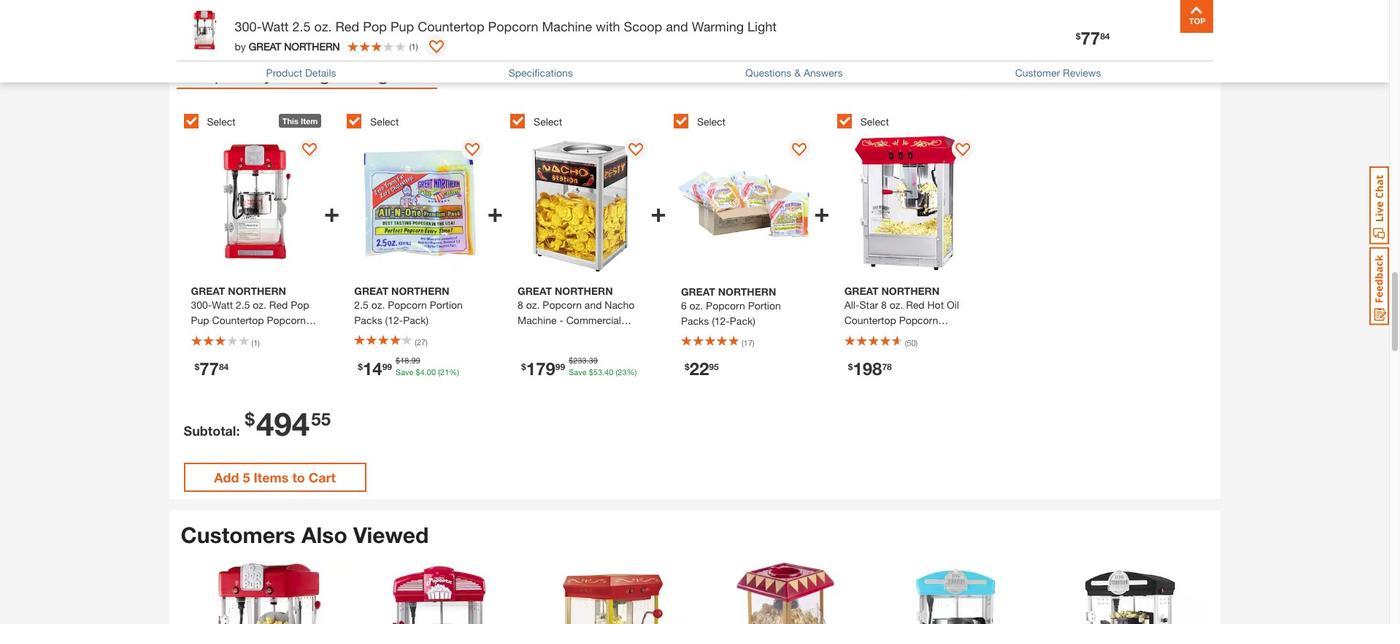 Task type: describe. For each thing, give the bounding box(es) containing it.
all-star 8 oz. red hot oil countertop popcorn machine image
[[838, 135, 978, 275]]

6
[[681, 299, 687, 312]]

subtotal: $ 494 55
[[184, 405, 331, 443]]

( for 27
[[415, 338, 417, 347]]

save inside great northern 8 oz. popcorn and nacho machine - commercial grade nacho warmer station $ 179 99 $ 233 . 39 save $ 53 . 40 ( 23 %)
[[569, 368, 587, 378]]

great northern 8 oz. popcorn and nacho machine - commercial grade nacho warmer station $ 179 99 $ 233 . 39 save $ 53 . 40 ( 23 %)
[[518, 285, 637, 380]]

and inside great northern 8 oz. popcorn and nacho machine - commercial grade nacho warmer station $ 179 99 $ 233 . 39 save $ 53 . 40 ( 23 %)
[[585, 299, 602, 312]]

product details
[[266, 66, 336, 79]]

$ up reviews
[[1076, 30, 1081, 41]]

by great northern
[[235, 40, 340, 52]]

with
[[596, 18, 621, 34]]

customer reviews
[[1016, 66, 1102, 79]]

1 horizontal spatial 99
[[412, 356, 420, 366]]

oz. for great northern 8 oz. popcorn and nacho machine - commercial grade nacho warmer station $ 179 99 $ 233 . 39 save $ 53 . 40 ( 23 %)
[[526, 299, 540, 312]]

$ 22 95
[[685, 359, 719, 380]]

northern for great northern all-star 8 oz. red hot oil countertop popcorn machine
[[882, 285, 940, 298]]

55
[[311, 409, 331, 430]]

$ inside 1 / 5 group
[[195, 362, 200, 373]]

2 / 5 group
[[347, 105, 503, 401]]

) for great northern all-star 8 oz. red hot oil countertop popcorn machine
[[916, 338, 918, 348]]

50
[[907, 338, 916, 348]]

this
[[283, 116, 299, 126]]

4 oz. blue big bambino popcorn machine with 12 all-in-one popcorn packs image
[[876, 561, 1037, 624]]

select inside 1 / 5 group
[[207, 116, 236, 128]]

warming
[[692, 18, 744, 34]]

1
[[412, 41, 416, 51]]

pack) for 2.5 oz. popcorn portion packs (12-pack)
[[403, 314, 429, 327]]

add 5 items to cart button
[[184, 463, 366, 492]]

) for great northern 2.5 oz. popcorn portion packs (12-pack)
[[426, 338, 428, 347]]

portion for 6 oz. popcorn portion packs (12-pack)
[[748, 299, 781, 312]]

machine inside great northern 8 oz. popcorn and nacho machine - commercial grade nacho warmer station $ 179 99 $ 233 . 39 save $ 53 . 40 ( 23 %)
[[518, 314, 557, 327]]

northern for great northern 6 oz. popcorn portion packs (12-pack)
[[718, 285, 777, 298]]

light
[[748, 18, 777, 34]]

0 vertical spatial red
[[336, 18, 360, 34]]

popcorn for great northern 2.5 oz. popcorn portion packs (12-pack)
[[388, 299, 427, 312]]

53
[[594, 368, 603, 378]]

95
[[709, 362, 719, 373]]

feedback link image
[[1370, 247, 1390, 326]]

great northern 2.5 oz. popcorn portion packs (12-pack)
[[354, 285, 463, 327]]

add 5 items to cart
[[214, 470, 336, 486]]

display image inside '4 / 5' group
[[793, 143, 807, 158]]

to
[[292, 470, 305, 486]]

6 oz. red countertop air popcorn popper maker image
[[704, 561, 864, 624]]

$ inside $ 198 78
[[848, 362, 853, 373]]

frequently
[[176, 59, 274, 84]]

$ 77 84 inside 1 / 5 group
[[195, 359, 229, 380]]

2.5 oz. red pop pup popcorn machine with (24-pack) of of all in 1-popcorn kernel packets, scoop, and bags - 1.5 gal. image
[[187, 561, 347, 624]]

great northern 6 oz. popcorn portion packs (12-pack)
[[681, 285, 781, 327]]

great for great northern all-star 8 oz. red hot oil countertop popcorn machine
[[845, 285, 879, 298]]

300-watt 2.5 oz. red pop pup countertop popcorn machine with scoop and warming light
[[235, 18, 777, 34]]

select for all-star 8 oz. red hot oil countertop popcorn machine
[[861, 116, 889, 128]]

6 oz. popcorn portion packs (12-pack) image
[[674, 135, 814, 275]]

( inside $ 14 99 $ 18 . 99 save $ 4 . 00 ( 21 %)
[[438, 368, 440, 378]]

) for great northern 6 oz. popcorn portion packs (12-pack)
[[753, 338, 755, 348]]

warmer
[[582, 330, 617, 342]]

23
[[618, 368, 627, 378]]

all-
[[845, 299, 860, 312]]

( 1 )
[[410, 41, 418, 51]]

also
[[302, 522, 348, 549]]

2.5 oz. popcorn portion packs (12-pack) image
[[347, 135, 488, 275]]

99 inside great northern 8 oz. popcorn and nacho machine - commercial grade nacho warmer station $ 179 99 $ 233 . 39 save $ 53 . 40 ( 23 %)
[[556, 362, 565, 373]]

red inside great northern all-star 8 oz. red hot oil countertop popcorn machine
[[907, 299, 925, 312]]

494
[[256, 405, 310, 443]]

portion for 2.5 oz. popcorn portion packs (12-pack)
[[430, 299, 463, 312]]

popcorn for great northern 8 oz. popcorn and nacho machine - commercial grade nacho warmer station $ 179 99 $ 233 . 39 save $ 53 . 40 ( 23 %)
[[543, 299, 582, 312]]

reviews
[[1063, 66, 1102, 79]]

17
[[744, 338, 753, 348]]

+ for 2.5 oz. popcorn portion packs (12-pack)
[[488, 197, 503, 228]]

packs for 2.5
[[354, 314, 382, 327]]

select for 6 oz. popcorn portion packs (12-pack)
[[697, 116, 726, 128]]

commercial
[[567, 314, 622, 327]]

item
[[301, 116, 318, 126]]

( inside great northern 8 oz. popcorn and nacho machine - commercial grade nacho warmer station $ 179 99 $ 233 . 39 save $ 53 . 40 ( 23 %)
[[616, 368, 618, 378]]

specifications
[[509, 66, 573, 79]]

+ for 6 oz. popcorn portion packs (12-pack)
[[814, 197, 830, 228]]

1 horizontal spatial $ 77 84
[[1076, 28, 1111, 48]]

$ 14 99 $ 18 . 99 save $ 4 . 00 ( 21 %)
[[358, 356, 459, 380]]

77 inside 1 / 5 group
[[200, 359, 219, 380]]

-
[[560, 314, 564, 327]]

14
[[363, 359, 382, 380]]

popcorn for great northern 6 oz. popcorn portion packs (12-pack)
[[706, 299, 746, 312]]

( 50 )
[[905, 338, 918, 348]]

answers
[[804, 66, 843, 79]]

save inside $ 14 99 $ 18 . 99 save $ 4 . 00 ( 21 %)
[[396, 368, 414, 378]]

display image for 8 oz. popcorn and nacho machine - commercial grade nacho warmer station
[[629, 143, 644, 158]]

5 / 5 group
[[838, 105, 994, 401]]

$ inside $ 22 95
[[685, 362, 690, 373]]

by
[[235, 40, 246, 52]]

4
[[420, 368, 425, 378]]

oz. inside great northern all-star 8 oz. red hot oil countertop popcorn machine
[[890, 299, 904, 312]]

northern up the bought at the top
[[284, 40, 340, 52]]

bought
[[280, 59, 349, 84]]



Task type: locate. For each thing, give the bounding box(es) containing it.
) inside the 5 / 5 group
[[916, 338, 918, 348]]

1 vertical spatial countertop
[[845, 314, 897, 327]]

display image
[[302, 143, 317, 158], [793, 143, 807, 158]]

popcorn up 27
[[388, 299, 427, 312]]

0 horizontal spatial countertop
[[418, 18, 485, 34]]

1 horizontal spatial 8
[[882, 299, 887, 312]]

(12-
[[385, 314, 403, 327], [712, 314, 730, 327]]

popcorn
[[488, 18, 539, 34], [388, 299, 427, 312], [543, 299, 582, 312], [706, 299, 746, 312], [900, 314, 939, 327]]

77 up subtotal:
[[200, 359, 219, 380]]

1 vertical spatial machine
[[518, 314, 557, 327]]

$ 77 84 up subtotal:
[[195, 359, 229, 380]]

0 horizontal spatial and
[[585, 299, 602, 312]]

( 27 )
[[415, 338, 428, 347]]

packs down 6
[[681, 314, 709, 327]]

$ left 18
[[358, 362, 363, 373]]

$ left 00
[[416, 368, 420, 378]]

0 horizontal spatial %)
[[449, 368, 459, 378]]

1 select from the left
[[207, 116, 236, 128]]

0 horizontal spatial 2.5
[[293, 18, 311, 34]]

8 oz. popcorn and nacho machine - commercial grade nacho warmer station image
[[511, 135, 651, 275]]

2 (12- from the left
[[712, 314, 730, 327]]

customers also viewed
[[181, 522, 429, 549]]

0 vertical spatial nacho
[[605, 299, 635, 312]]

pop
[[363, 18, 387, 34]]

nacho
[[605, 299, 635, 312], [549, 330, 579, 342]]

countertop up ( 1 )
[[418, 18, 485, 34]]

1 portion from the left
[[430, 299, 463, 312]]

0 vertical spatial 84
[[1101, 30, 1111, 41]]

0 horizontal spatial 99
[[382, 362, 392, 373]]

machine left with
[[542, 18, 593, 34]]

oil
[[947, 299, 960, 312]]

save
[[396, 368, 414, 378], [569, 368, 587, 378]]

0 horizontal spatial (12-
[[385, 314, 403, 327]]

0 horizontal spatial display image
[[302, 143, 317, 158]]

northern inside great northern 8 oz. popcorn and nacho machine - commercial grade nacho warmer station $ 179 99 $ 233 . 39 save $ 53 . 40 ( 23 %)
[[555, 285, 613, 298]]

0 vertical spatial 2.5
[[293, 18, 311, 34]]

$ 77 84 up reviews
[[1076, 28, 1111, 48]]

machine down star
[[845, 330, 884, 342]]

northern inside great northern 2.5 oz. popcorn portion packs (12-pack)
[[392, 285, 450, 298]]

oz. inside great northern 8 oz. popcorn and nacho machine - commercial grade nacho warmer station $ 179 99 $ 233 . 39 save $ 53 . 40 ( 23 %)
[[526, 299, 540, 312]]

2 packs from the left
[[681, 314, 709, 327]]

great inside great northern all-star 8 oz. red hot oil countertop popcorn machine
[[845, 285, 879, 298]]

great
[[249, 40, 281, 52], [354, 285, 389, 298], [518, 285, 552, 298], [681, 285, 716, 298], [845, 285, 879, 298]]

2 vertical spatial machine
[[845, 330, 884, 342]]

+ inside 3 / 5 group
[[651, 197, 667, 228]]

0 vertical spatial and
[[666, 18, 688, 34]]

40
[[605, 368, 614, 378]]

1 horizontal spatial 2.5
[[354, 299, 369, 312]]

1 horizontal spatial save
[[569, 368, 587, 378]]

%) right 00
[[449, 368, 459, 378]]

countertop
[[418, 18, 485, 34], [845, 314, 897, 327]]

oz. right star
[[890, 299, 904, 312]]

top button
[[1181, 0, 1214, 33]]

popcorn down the hot
[[900, 314, 939, 327]]

select for 8 oz. popcorn and nacho machine - commercial grade nacho warmer station
[[534, 116, 563, 128]]

display image inside 1 / 5 group
[[302, 143, 317, 158]]

red left the hot
[[907, 299, 925, 312]]

popcorn inside great northern all-star 8 oz. red hot oil countertop popcorn machine
[[900, 314, 939, 327]]

1 horizontal spatial countertop
[[845, 314, 897, 327]]

84 inside 1 / 5 group
[[219, 362, 229, 373]]

pack) up 17
[[730, 314, 756, 327]]

questions & answers button
[[746, 66, 843, 79], [746, 66, 843, 79]]

grade
[[518, 330, 546, 342]]

oz. for great northern 2.5 oz. popcorn portion packs (12-pack)
[[372, 299, 385, 312]]

0 horizontal spatial $ 77 84
[[195, 359, 229, 380]]

%) inside great northern 8 oz. popcorn and nacho machine - commercial grade nacho warmer station $ 179 99 $ 233 . 39 save $ 53 . 40 ( 23 %)
[[627, 368, 637, 378]]

machine up the grade
[[518, 314, 557, 327]]

18
[[400, 356, 409, 366]]

( 17 )
[[742, 338, 755, 348]]

together
[[355, 59, 437, 84]]

2 pack) from the left
[[730, 314, 756, 327]]

2 %) from the left
[[627, 368, 637, 378]]

star
[[860, 299, 879, 312]]

( for 50
[[905, 338, 907, 348]]

pack) inside great northern 6 oz. popcorn portion packs (12-pack)
[[730, 314, 756, 327]]

2.5 for northern
[[354, 299, 369, 312]]

78
[[883, 362, 892, 373]]

0 horizontal spatial red
[[336, 18, 360, 34]]

1 vertical spatial 84
[[219, 362, 229, 373]]

northern inside great northern all-star 8 oz. red hot oil countertop popcorn machine
[[882, 285, 940, 298]]

save down 18
[[396, 368, 414, 378]]

customers
[[181, 522, 296, 549]]

station
[[518, 345, 550, 358]]

(12- up 95
[[712, 314, 730, 327]]

99 left the 233 at the left bottom of page
[[556, 362, 565, 373]]

$ right 14
[[396, 356, 400, 366]]

2.5 up by great northern
[[293, 18, 311, 34]]

+ inside 2 / 5 group
[[488, 197, 503, 228]]

0 vertical spatial countertop
[[418, 18, 485, 34]]

)
[[416, 41, 418, 51], [426, 338, 428, 347], [753, 338, 755, 348], [916, 338, 918, 348]]

1 %) from the left
[[449, 368, 459, 378]]

1 save from the left
[[396, 368, 414, 378]]

1 vertical spatial nacho
[[549, 330, 579, 342]]

pack) inside great northern 2.5 oz. popcorn portion packs (12-pack)
[[403, 314, 429, 327]]

2 display image from the left
[[793, 143, 807, 158]]

198
[[853, 359, 883, 380]]

) inside '4 / 5' group
[[753, 338, 755, 348]]

( for 17
[[742, 338, 744, 348]]

great northern all-star 8 oz. red hot oil countertop popcorn machine
[[845, 285, 960, 342]]

4 select from the left
[[697, 116, 726, 128]]

product image image
[[180, 7, 228, 55]]

(12- for 6
[[712, 314, 730, 327]]

northern up 17
[[718, 285, 777, 298]]

2 8 from the left
[[882, 299, 887, 312]]

84 up subtotal:
[[219, 362, 229, 373]]

2 + from the left
[[488, 197, 503, 228]]

northern for great northern 2.5 oz. popcorn portion packs (12-pack)
[[392, 285, 450, 298]]

great for great northern 8 oz. popcorn and nacho machine - commercial grade nacho warmer station $ 179 99 $ 233 . 39 save $ 53 . 40 ( 23 %)
[[518, 285, 552, 298]]

customer
[[1016, 66, 1061, 79]]

( inside '4 / 5' group
[[742, 338, 744, 348]]

1 vertical spatial $ 77 84
[[195, 359, 229, 380]]

&
[[795, 66, 801, 79]]

00
[[427, 368, 436, 378]]

$ down 39
[[589, 368, 594, 378]]

$ 198 78
[[848, 359, 892, 380]]

1 horizontal spatial 84
[[1101, 30, 1111, 41]]

hot
[[928, 299, 944, 312]]

1 vertical spatial red
[[907, 299, 925, 312]]

1 vertical spatial 2.5
[[354, 299, 369, 312]]

1 horizontal spatial %)
[[627, 368, 637, 378]]

scoop
[[624, 18, 663, 34]]

2.5 inside great northern 2.5 oz. popcorn portion packs (12-pack)
[[354, 299, 369, 312]]

popcorn right 6
[[706, 299, 746, 312]]

oz. for great northern 6 oz. popcorn portion packs (12-pack)
[[690, 299, 704, 312]]

300-
[[235, 18, 262, 34]]

select inside 3 / 5 group
[[534, 116, 563, 128]]

3 / 5 group
[[511, 105, 667, 401]]

details
[[305, 66, 336, 79]]

oz. inside great northern 2.5 oz. popcorn portion packs (12-pack)
[[372, 299, 385, 312]]

pack) up 27
[[403, 314, 429, 327]]

great inside great northern 8 oz. popcorn and nacho machine - commercial grade nacho warmer station $ 179 99 $ 233 . 39 save $ 53 . 40 ( 23 %)
[[518, 285, 552, 298]]

1 display image from the left
[[302, 143, 317, 158]]

$ inside subtotal: $ 494 55
[[245, 409, 255, 430]]

great inside great northern 6 oz. popcorn portion packs (12-pack)
[[681, 285, 716, 298]]

1 horizontal spatial 77
[[1081, 28, 1101, 48]]

(
[[410, 41, 412, 51], [415, 338, 417, 347], [742, 338, 744, 348], [905, 338, 907, 348], [438, 368, 440, 378], [616, 368, 618, 378]]

select inside '4 / 5' group
[[697, 116, 726, 128]]

+ inside '4 / 5' group
[[814, 197, 830, 228]]

countertop inside great northern all-star 8 oz. red hot oil countertop popcorn machine
[[845, 314, 897, 327]]

21
[[440, 368, 449, 378]]

machine inside great northern all-star 8 oz. red hot oil countertop popcorn machine
[[845, 330, 884, 342]]

1 horizontal spatial (12-
[[712, 314, 730, 327]]

packs inside great northern 6 oz. popcorn portion packs (12-pack)
[[681, 314, 709, 327]]

nacho down -
[[549, 330, 579, 342]]

99 left 18
[[382, 362, 392, 373]]

packs inside great northern 2.5 oz. popcorn portion packs (12-pack)
[[354, 314, 382, 327]]

pack)
[[403, 314, 429, 327], [730, 314, 756, 327]]

northern up the hot
[[882, 285, 940, 298]]

display image for all-star 8 oz. red hot oil countertop popcorn machine
[[956, 143, 971, 158]]

0 vertical spatial $ 77 84
[[1076, 28, 1111, 48]]

select for 2.5 oz. popcorn portion packs (12-pack)
[[371, 116, 399, 128]]

8 inside great northern 8 oz. popcorn and nacho machine - commercial grade nacho warmer station $ 179 99 $ 233 . 39 save $ 53 . 40 ( 23 %)
[[518, 299, 524, 312]]

233
[[574, 356, 587, 366]]

3 select from the left
[[534, 116, 563, 128]]

4-quart red hot oil movie theater style popcorn popper machine with nonstick kettle includes measuring cup and scoop image
[[359, 561, 520, 624]]

this item
[[283, 116, 318, 126]]

1 vertical spatial and
[[585, 299, 602, 312]]

0 horizontal spatial 8
[[518, 299, 524, 312]]

questions & answers
[[746, 66, 843, 79]]

and up commercial
[[585, 299, 602, 312]]

%) inside $ 14 99 $ 18 . 99 save $ 4 . 00 ( 21 %)
[[449, 368, 459, 378]]

northern up commercial
[[555, 285, 613, 298]]

packs for 6
[[681, 314, 709, 327]]

great for great northern 6 oz. popcorn portion packs (12-pack)
[[681, 285, 716, 298]]

1 horizontal spatial portion
[[748, 299, 781, 312]]

$
[[1076, 30, 1081, 41], [396, 356, 400, 366], [569, 356, 574, 366], [195, 362, 200, 373], [358, 362, 363, 373], [522, 362, 526, 373], [685, 362, 690, 373], [848, 362, 853, 373], [416, 368, 420, 378], [589, 368, 594, 378], [245, 409, 255, 430]]

1 horizontal spatial nacho
[[605, 299, 635, 312]]

subtotal:
[[184, 423, 240, 439]]

22
[[690, 359, 709, 380]]

8
[[518, 299, 524, 312], [882, 299, 887, 312]]

77 up reviews
[[1081, 28, 1101, 48]]

and right scoop
[[666, 18, 688, 34]]

frequently bought together
[[176, 59, 437, 84]]

portion inside great northern 2.5 oz. popcorn portion packs (12-pack)
[[430, 299, 463, 312]]

northern up 27
[[392, 285, 450, 298]]

select inside 2 / 5 group
[[371, 116, 399, 128]]

machine
[[542, 18, 593, 34], [518, 314, 557, 327], [845, 330, 884, 342]]

2.5 for watt
[[293, 18, 311, 34]]

popcorn inside great northern 6 oz. popcorn portion packs (12-pack)
[[706, 299, 746, 312]]

99 right 18
[[412, 356, 420, 366]]

0 vertical spatial machine
[[542, 18, 593, 34]]

2 select from the left
[[371, 116, 399, 128]]

8 right star
[[882, 299, 887, 312]]

1 horizontal spatial display image
[[793, 143, 807, 158]]

.
[[409, 356, 412, 366], [587, 356, 589, 366], [425, 368, 427, 378], [603, 368, 605, 378]]

pack) for 6 oz. popcorn portion packs (12-pack)
[[730, 314, 756, 327]]

0 horizontal spatial portion
[[430, 299, 463, 312]]

2.5 up 14
[[354, 299, 369, 312]]

northern inside great northern 6 oz. popcorn portion packs (12-pack)
[[718, 285, 777, 298]]

3 + from the left
[[651, 197, 667, 228]]

5 select from the left
[[861, 116, 889, 128]]

$ down station
[[522, 362, 526, 373]]

$ left 39
[[569, 356, 574, 366]]

product
[[266, 66, 302, 79]]

4 oz. black big bambino old-fashioned popcorn machine with kettle, measuring cups, scoop, and serving cups image
[[1048, 561, 1209, 624]]

1 horizontal spatial packs
[[681, 314, 709, 327]]

0 horizontal spatial nacho
[[549, 330, 579, 342]]

popcorn up -
[[543, 299, 582, 312]]

99
[[412, 356, 420, 366], [382, 362, 392, 373], [556, 362, 565, 373]]

(12- up 18
[[385, 314, 403, 327]]

8 up the grade
[[518, 299, 524, 312]]

+
[[324, 197, 340, 228], [488, 197, 503, 228], [651, 197, 667, 228], [814, 197, 830, 228]]

red left pop
[[336, 18, 360, 34]]

0 horizontal spatial 77
[[200, 359, 219, 380]]

popcorn inside great northern 2.5 oz. popcorn portion packs (12-pack)
[[388, 299, 427, 312]]

save down the 233 at the left bottom of page
[[569, 368, 587, 378]]

2.5
[[293, 18, 311, 34], [354, 299, 369, 312]]

+ inside 1 / 5 group
[[324, 197, 340, 228]]

179
[[526, 359, 556, 380]]

$ 77 84
[[1076, 28, 1111, 48], [195, 359, 229, 380]]

viewed
[[354, 522, 429, 549]]

+ for 8 oz. popcorn and nacho machine - commercial grade nacho warmer station
[[651, 197, 667, 228]]

oz. up the grade
[[526, 299, 540, 312]]

display image
[[429, 40, 444, 55], [466, 143, 480, 158], [629, 143, 644, 158], [956, 143, 971, 158]]

display image for 2.5 oz. popcorn portion packs (12-pack)
[[466, 143, 480, 158]]

nacho up commercial
[[605, 299, 635, 312]]

%) right 40
[[627, 368, 637, 378]]

great inside great northern 2.5 oz. popcorn portion packs (12-pack)
[[354, 285, 389, 298]]

display image inside the 5 / 5 group
[[956, 143, 971, 158]]

0 horizontal spatial save
[[396, 368, 414, 378]]

portion inside great northern 6 oz. popcorn portion packs (12-pack)
[[748, 299, 781, 312]]

84 up reviews
[[1101, 30, 1111, 41]]

1 8 from the left
[[518, 299, 524, 312]]

84
[[1101, 30, 1111, 41], [219, 362, 229, 373]]

oz. up 14
[[372, 299, 385, 312]]

great for great northern 2.5 oz. popcorn portion packs (12-pack)
[[354, 285, 389, 298]]

$ left 95
[[685, 362, 690, 373]]

0 horizontal spatial 84
[[219, 362, 229, 373]]

1 (12- from the left
[[385, 314, 403, 327]]

1 horizontal spatial and
[[666, 18, 688, 34]]

packs
[[354, 314, 382, 327], [681, 314, 709, 327]]

select inside the 5 / 5 group
[[861, 116, 889, 128]]

1 packs from the left
[[354, 314, 382, 327]]

portion up 21 on the left
[[430, 299, 463, 312]]

$ left 78
[[848, 362, 853, 373]]

77
[[1081, 28, 1101, 48], [200, 359, 219, 380]]

( for 1
[[410, 41, 412, 51]]

4 + from the left
[[814, 197, 830, 228]]

8 inside great northern all-star 8 oz. red hot oil countertop popcorn machine
[[882, 299, 887, 312]]

2 horizontal spatial 99
[[556, 362, 565, 373]]

northern for great northern 8 oz. popcorn and nacho machine - commercial grade nacho warmer station $ 179 99 $ 233 . 39 save $ 53 . 40 ( 23 %)
[[555, 285, 613, 298]]

red
[[336, 18, 360, 34], [907, 299, 925, 312]]

live chat image
[[1370, 167, 1390, 245]]

0 vertical spatial 77
[[1081, 28, 1101, 48]]

oz.
[[314, 18, 332, 34], [372, 299, 385, 312], [526, 299, 540, 312], [690, 299, 704, 312], [890, 299, 904, 312]]

oz. up by great northern
[[314, 18, 332, 34]]

5
[[243, 470, 250, 486]]

add
[[214, 470, 239, 486]]

27
[[417, 338, 426, 347]]

(12- for 2.5
[[385, 314, 403, 327]]

popcorn inside great northern 8 oz. popcorn and nacho machine - commercial grade nacho warmer station $ 179 99 $ 233 . 39 save $ 53 . 40 ( 23 %)
[[543, 299, 582, 312]]

1 + from the left
[[324, 197, 340, 228]]

countertop down star
[[845, 314, 897, 327]]

packs up 14
[[354, 314, 382, 327]]

oz. right 6
[[690, 299, 704, 312]]

vintage 2.5-ounce kettle popcorn machine image
[[531, 561, 692, 624]]

1 / 5 group
[[184, 105, 340, 401]]

select
[[207, 116, 236, 128], [371, 116, 399, 128], [534, 116, 563, 128], [697, 116, 726, 128], [861, 116, 889, 128]]

1 vertical spatial 77
[[200, 359, 219, 380]]

popcorn up specifications at the top left of page
[[488, 18, 539, 34]]

portion up ( 17 )
[[748, 299, 781, 312]]

(12- inside great northern 2.5 oz. popcorn portion packs (12-pack)
[[385, 314, 403, 327]]

$ left 494
[[245, 409, 255, 430]]

2 portion from the left
[[748, 299, 781, 312]]

%)
[[449, 368, 459, 378], [627, 368, 637, 378]]

(12- inside great northern 6 oz. popcorn portion packs (12-pack)
[[712, 314, 730, 327]]

1 horizontal spatial pack)
[[730, 314, 756, 327]]

pup
[[391, 18, 414, 34]]

0 horizontal spatial pack)
[[403, 314, 429, 327]]

oz. for 300-watt 2.5 oz. red pop pup countertop popcorn machine with scoop and warming light
[[314, 18, 332, 34]]

) inside 2 / 5 group
[[426, 338, 428, 347]]

questions
[[746, 66, 792, 79]]

$ up subtotal:
[[195, 362, 200, 373]]

cart
[[309, 470, 336, 486]]

( inside the 5 / 5 group
[[905, 338, 907, 348]]

portion
[[430, 299, 463, 312], [748, 299, 781, 312]]

39
[[589, 356, 598, 366]]

0 horizontal spatial packs
[[354, 314, 382, 327]]

1 pack) from the left
[[403, 314, 429, 327]]

1 horizontal spatial red
[[907, 299, 925, 312]]

specifications button
[[509, 66, 573, 79], [509, 66, 573, 79]]

items
[[254, 470, 289, 486]]

2 save from the left
[[569, 368, 587, 378]]

4 / 5 group
[[674, 105, 830, 401]]

oz. inside great northern 6 oz. popcorn portion packs (12-pack)
[[690, 299, 704, 312]]

watt
[[262, 18, 289, 34]]



Task type: vqa. For each thing, say whether or not it's contained in the screenshot.
ballistic
no



